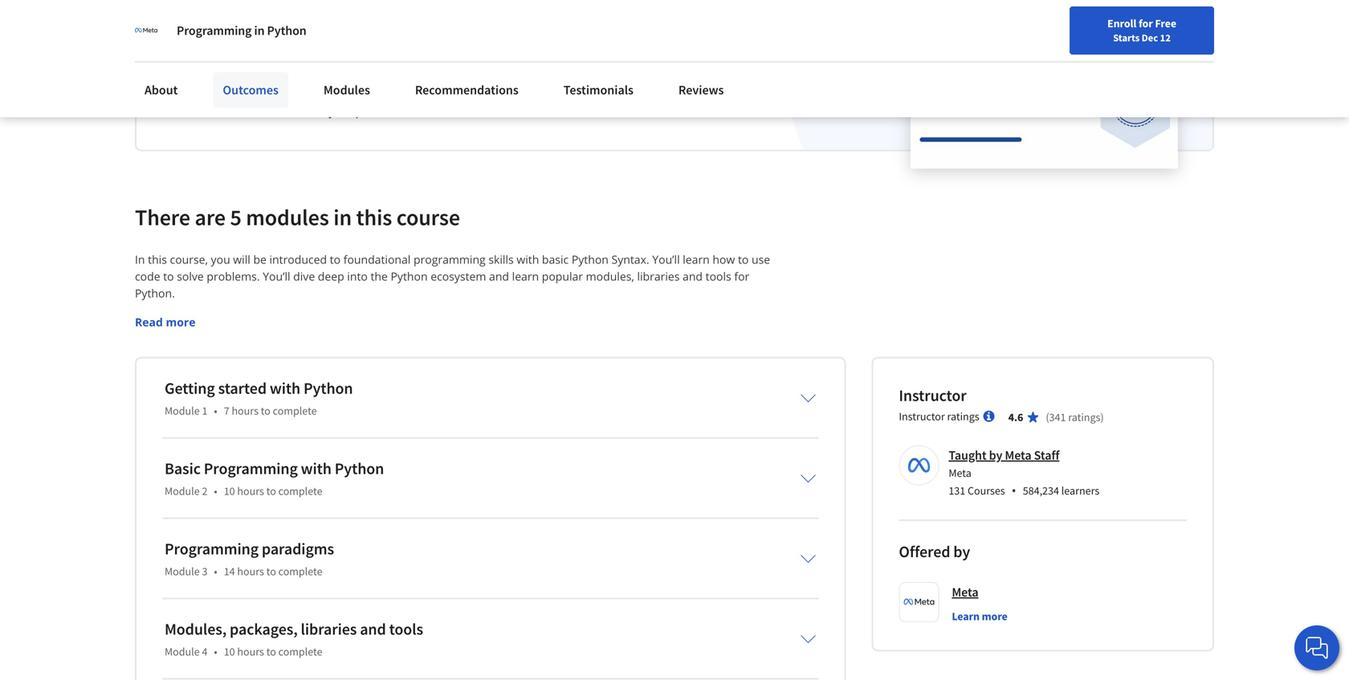 Task type: describe. For each thing, give the bounding box(es) containing it.
complete inside modules, packages, libraries and tools module 4 • 10 hours to complete
[[279, 645, 323, 660]]

python inside getting started with python module 1 • 7 hours to complete
[[304, 379, 353, 399]]

add
[[162, 84, 184, 100]]

3
[[202, 565, 208, 579]]

taught by meta staff link
[[949, 448, 1060, 464]]

outcomes
[[223, 82, 279, 98]]

2 vertical spatial meta
[[952, 585, 979, 601]]

show notifications image
[[1133, 52, 1152, 72]]

module inside modules, packages, libraries and tools module 4 • 10 hours to complete
[[165, 645, 200, 660]]

deep
[[318, 269, 344, 284]]

with inside in this course, you will be introduced to foundational programming skills with basic python syntax. you'll learn how to use code to solve problems. you'll dive deep into the python ecosystem and learn popular modules, libraries and tools for python.
[[517, 252, 539, 267]]

1 vertical spatial your
[[279, 84, 304, 100]]

starts
[[1114, 31, 1140, 44]]

getting started with python module 1 • 7 hours to complete
[[165, 379, 353, 418]]

taught
[[949, 448, 987, 464]]

dec
[[1142, 31, 1159, 44]]

modules, packages, libraries and tools module 4 • 10 hours to complete
[[165, 620, 423, 660]]

are
[[195, 203, 226, 232]]

packages,
[[230, 620, 298, 640]]

taught by meta staff image
[[902, 448, 937, 484]]

find your new career link
[[896, 48, 1013, 68]]

review
[[427, 103, 463, 120]]

problems.
[[207, 269, 260, 284]]

complete inside getting started with python module 1 • 7 hours to complete
[[273, 404, 317, 418]]

earn
[[162, 41, 207, 69]]

tools inside modules, packages, libraries and tools module 4 • 10 hours to complete
[[389, 620, 423, 640]]

for inside in this course, you will be introduced to foundational programming skills with basic python syntax. you'll learn how to use code to solve problems. you'll dive deep into the python ecosystem and learn popular modules, libraries and tools for python.
[[735, 269, 750, 284]]

to right "code" on the top of page
[[163, 269, 174, 284]]

( 341 ratings )
[[1046, 410, 1105, 425]]

to inside basic programming with python module 2 • 10 hours to complete
[[267, 484, 276, 499]]

• inside basic programming with python module 2 • 10 hours to complete
[[214, 484, 218, 499]]

enroll
[[1108, 16, 1137, 31]]

english button
[[1013, 32, 1110, 84]]

solve
[[177, 269, 204, 284]]

10 inside modules, packages, libraries and tools module 4 • 10 hours to complete
[[224, 645, 235, 660]]

there
[[135, 203, 190, 232]]

read more button
[[135, 314, 196, 331]]

4
[[202, 645, 208, 660]]

5
[[230, 203, 242, 232]]

media
[[256, 103, 290, 120]]

testimonials
[[564, 82, 634, 98]]

1 horizontal spatial ratings
[[1069, 410, 1101, 425]]

2 horizontal spatial in
[[334, 203, 352, 232]]

syntax.
[[612, 252, 650, 267]]

in this course, you will be introduced to foundational programming skills with basic python syntax. you'll learn how to use code to solve problems. you'll dive deep into the python ecosystem and learn popular modules, libraries and tools for python.
[[135, 252, 774, 301]]

0 vertical spatial your
[[927, 51, 948, 65]]

paradigms
[[262, 539, 334, 559]]

started
[[218, 379, 267, 399]]

131
[[949, 484, 966, 498]]

• inside getting started with python module 1 • 7 hours to complete
[[214, 404, 218, 418]]

• inside modules, packages, libraries and tools module 4 • 10 hours to complete
[[214, 645, 218, 660]]

7
[[224, 404, 230, 418]]

free
[[1156, 16, 1177, 31]]

find your new career
[[904, 51, 1005, 65]]

use
[[752, 252, 771, 267]]

instructor ratings
[[899, 410, 980, 424]]

by for offered
[[954, 542, 971, 562]]

will
[[233, 252, 251, 267]]

reviews
[[679, 82, 724, 98]]

testimonials link
[[554, 72, 644, 108]]

reviews link
[[669, 72, 734, 108]]

basic
[[165, 459, 201, 479]]

programming inside basic programming with python module 2 • 10 hours to complete
[[204, 459, 298, 479]]

cv
[[456, 84, 470, 100]]

dive
[[293, 269, 315, 284]]

learn more
[[952, 610, 1008, 624]]

outcomes link
[[213, 72, 288, 108]]

for inside "enroll for free starts dec 12"
[[1139, 16, 1154, 31]]

12
[[1161, 31, 1171, 44]]

or
[[442, 84, 453, 100]]

1
[[202, 404, 208, 418]]

this for share
[[186, 84, 206, 100]]

enroll for free starts dec 12
[[1108, 16, 1177, 44]]

basic programming with python module 2 • 10 hours to complete
[[165, 459, 384, 499]]

module inside getting started with python module 1 • 7 hours to complete
[[165, 404, 200, 418]]

skills
[[489, 252, 514, 267]]

courses
[[968, 484, 1006, 498]]

1 vertical spatial meta
[[949, 466, 972, 481]]

meta link
[[952, 583, 979, 602]]

more for learn more
[[982, 610, 1008, 624]]

)
[[1101, 410, 1105, 425]]

banner navigation
[[13, 0, 452, 32]]

(
[[1046, 410, 1050, 425]]

with for getting started with python
[[270, 379, 301, 399]]

staff
[[1035, 448, 1060, 464]]

to inside add this credential to your linkedin profile, resume, or cv share it on social media and in your performance review
[[266, 84, 277, 100]]

into
[[347, 269, 368, 284]]

0 horizontal spatial in
[[254, 22, 265, 39]]

on
[[206, 103, 220, 120]]

complete inside basic programming with python module 2 • 10 hours to complete
[[279, 484, 323, 499]]

new
[[951, 51, 972, 65]]

hours inside getting started with python module 1 • 7 hours to complete
[[232, 404, 259, 418]]

read more
[[135, 315, 196, 330]]

it
[[196, 103, 203, 120]]

career
[[974, 51, 1005, 65]]

programming for in
[[177, 22, 252, 39]]

programming in python
[[177, 22, 307, 39]]

with for basic programming with python
[[301, 459, 332, 479]]

instructor for instructor ratings
[[899, 410, 946, 424]]

to inside modules, packages, libraries and tools module 4 • 10 hours to complete
[[267, 645, 276, 660]]

performance
[[356, 103, 425, 120]]

instructor for instructor
[[899, 386, 967, 406]]

programming paradigms module 3 • 14 hours to complete
[[165, 539, 334, 579]]

code
[[135, 269, 160, 284]]



Task type: vqa. For each thing, say whether or not it's contained in the screenshot.
What to the middle
no



Task type: locate. For each thing, give the bounding box(es) containing it.
and inside modules, packages, libraries and tools module 4 • 10 hours to complete
[[360, 620, 386, 640]]

• inside taught by meta staff meta 131 courses • 584,234 learners
[[1012, 482, 1017, 500]]

modules
[[246, 203, 329, 232]]

this inside add this credential to your linkedin profile, resume, or cv share it on social media and in your performance review
[[186, 84, 206, 100]]

english
[[1042, 50, 1081, 66]]

instructor up instructor ratings on the bottom right of the page
[[899, 386, 967, 406]]

instructor
[[899, 386, 967, 406], [899, 410, 946, 424]]

be
[[253, 252, 267, 267]]

meta up learn
[[952, 585, 979, 601]]

1 horizontal spatial tools
[[706, 269, 732, 284]]

14
[[224, 565, 235, 579]]

complete down paradigms
[[279, 565, 323, 579]]

1 vertical spatial libraries
[[301, 620, 357, 640]]

recommendations
[[415, 82, 519, 98]]

module left 4
[[165, 645, 200, 660]]

to
[[266, 84, 277, 100], [330, 252, 341, 267], [738, 252, 749, 267], [163, 269, 174, 284], [261, 404, 271, 418], [267, 484, 276, 499], [267, 565, 276, 579], [267, 645, 276, 660]]

you'll right syntax.
[[653, 252, 680, 267]]

you
[[211, 252, 230, 267]]

0 vertical spatial instructor
[[899, 386, 967, 406]]

how
[[713, 252, 736, 267]]

to left "use"
[[738, 252, 749, 267]]

for up dec in the right top of the page
[[1139, 16, 1154, 31]]

programming
[[177, 22, 252, 39], [204, 459, 298, 479], [165, 539, 259, 559]]

learn more button
[[952, 609, 1008, 625]]

1 horizontal spatial libraries
[[638, 269, 680, 284]]

modules
[[324, 82, 370, 98]]

meta image
[[135, 19, 157, 42]]

• inside programming paradigms module 3 • 14 hours to complete
[[214, 565, 218, 579]]

1 vertical spatial more
[[982, 610, 1008, 624]]

course,
[[170, 252, 208, 267]]

1 horizontal spatial you'll
[[653, 252, 680, 267]]

more right learn
[[982, 610, 1008, 624]]

module inside basic programming with python module 2 • 10 hours to complete
[[165, 484, 200, 499]]

1 vertical spatial for
[[735, 269, 750, 284]]

this for skills
[[148, 252, 167, 267]]

more for read more
[[166, 315, 196, 330]]

find
[[904, 51, 925, 65]]

to down started on the left
[[261, 404, 271, 418]]

1 horizontal spatial this
[[186, 84, 206, 100]]

more right read
[[166, 315, 196, 330]]

by for taught
[[990, 448, 1003, 464]]

python inside basic programming with python module 2 • 10 hours to complete
[[335, 459, 384, 479]]

0 horizontal spatial this
[[148, 252, 167, 267]]

to down paradigms
[[267, 565, 276, 579]]

chat with us image
[[1305, 636, 1331, 661]]

programming for paradigms
[[165, 539, 259, 559]]

0 horizontal spatial tools
[[389, 620, 423, 640]]

libraries inside modules, packages, libraries and tools module 4 • 10 hours to complete
[[301, 620, 357, 640]]

read
[[135, 315, 163, 330]]

about link
[[135, 72, 188, 108]]

there are 5 modules in this course
[[135, 203, 460, 232]]

this inside in this course, you will be introduced to foundational programming skills with basic python syntax. you'll learn how to use code to solve problems. you'll dive deep into the python ecosystem and learn popular modules, libraries and tools for python.
[[148, 252, 167, 267]]

1 vertical spatial this
[[356, 203, 392, 232]]

more inside 'button'
[[166, 315, 196, 330]]

and inside add this credential to your linkedin profile, resume, or cv share it on social media and in your performance review
[[293, 103, 313, 120]]

foundational
[[344, 252, 411, 267]]

taught by meta staff meta 131 courses • 584,234 learners
[[949, 448, 1100, 500]]

to up deep
[[330, 252, 341, 267]]

programming up the a at the top left of page
[[177, 22, 252, 39]]

the
[[371, 269, 388, 284]]

0 horizontal spatial ratings
[[948, 410, 980, 424]]

in inside add this credential to your linkedin profile, resume, or cv share it on social media and in your performance review
[[316, 103, 326, 120]]

this
[[186, 84, 206, 100], [356, 203, 392, 232], [148, 252, 167, 267]]

1 horizontal spatial learn
[[683, 252, 710, 267]]

certificate
[[292, 41, 389, 69]]

2 horizontal spatial your
[[927, 51, 948, 65]]

this right in
[[148, 252, 167, 267]]

0 horizontal spatial libraries
[[301, 620, 357, 640]]

0 vertical spatial tools
[[706, 269, 732, 284]]

by inside taught by meta staff meta 131 courses • 584,234 learners
[[990, 448, 1003, 464]]

this up it
[[186, 84, 206, 100]]

in down linkedin
[[316, 103, 326, 120]]

• left 584,234
[[1012, 482, 1017, 500]]

with
[[517, 252, 539, 267], [270, 379, 301, 399], [301, 459, 332, 479]]

2 horizontal spatial this
[[356, 203, 392, 232]]

1 horizontal spatial for
[[1139, 16, 1154, 31]]

more
[[166, 315, 196, 330], [982, 610, 1008, 624]]

2 vertical spatial programming
[[165, 539, 259, 559]]

in up 'career'
[[254, 22, 265, 39]]

0 vertical spatial you'll
[[653, 252, 680, 267]]

career
[[227, 41, 288, 69]]

1 vertical spatial 10
[[224, 645, 235, 660]]

1 module from the top
[[165, 404, 200, 418]]

• right 2
[[214, 484, 218, 499]]

hours inside modules, packages, libraries and tools module 4 • 10 hours to complete
[[237, 645, 264, 660]]

with inside getting started with python module 1 • 7 hours to complete
[[270, 379, 301, 399]]

your up media at the left top of page
[[279, 84, 304, 100]]

your
[[927, 51, 948, 65], [279, 84, 304, 100], [329, 103, 353, 120]]

offered
[[899, 542, 951, 562]]

1 vertical spatial with
[[270, 379, 301, 399]]

3 module from the top
[[165, 565, 200, 579]]

libraries right packages,
[[301, 620, 357, 640]]

this up foundational
[[356, 203, 392, 232]]

1 vertical spatial you'll
[[263, 269, 291, 284]]

1 10 from the top
[[224, 484, 235, 499]]

programming inside programming paradigms module 3 • 14 hours to complete
[[165, 539, 259, 559]]

for
[[1139, 16, 1154, 31], [735, 269, 750, 284]]

profile,
[[355, 84, 394, 100]]

2 vertical spatial your
[[329, 103, 353, 120]]

hours inside basic programming with python module 2 • 10 hours to complete
[[237, 484, 264, 499]]

0 vertical spatial this
[[186, 84, 206, 100]]

modules,
[[586, 269, 635, 284]]

2 vertical spatial this
[[148, 252, 167, 267]]

meta left staff
[[1006, 448, 1032, 464]]

0 horizontal spatial for
[[735, 269, 750, 284]]

learn
[[952, 610, 980, 624]]

coursera career certificate image
[[911, 0, 1179, 168]]

meta
[[1006, 448, 1032, 464], [949, 466, 972, 481], [952, 585, 979, 601]]

0 vertical spatial for
[[1139, 16, 1154, 31]]

0 vertical spatial libraries
[[638, 269, 680, 284]]

1 vertical spatial in
[[316, 103, 326, 120]]

0 vertical spatial programming
[[177, 22, 252, 39]]

in
[[135, 252, 145, 267]]

programming up 3
[[165, 539, 259, 559]]

you'll down be
[[263, 269, 291, 284]]

to up paradigms
[[267, 484, 276, 499]]

10 right 4
[[224, 645, 235, 660]]

offered by
[[899, 542, 971, 562]]

2 module from the top
[[165, 484, 200, 499]]

0 horizontal spatial you'll
[[263, 269, 291, 284]]

1 horizontal spatial more
[[982, 610, 1008, 624]]

module left 3
[[165, 565, 200, 579]]

0 horizontal spatial more
[[166, 315, 196, 330]]

hours right 14
[[237, 565, 264, 579]]

for down how
[[735, 269, 750, 284]]

add this credential to your linkedin profile, resume, or cv share it on social media and in your performance review
[[162, 84, 470, 120]]

• right 3
[[214, 565, 218, 579]]

in
[[254, 22, 265, 39], [316, 103, 326, 120], [334, 203, 352, 232]]

learn left how
[[683, 252, 710, 267]]

learn
[[683, 252, 710, 267], [512, 269, 539, 284]]

share
[[162, 103, 193, 120]]

to down packages,
[[267, 645, 276, 660]]

complete down packages,
[[279, 645, 323, 660]]

recommendations link
[[406, 72, 529, 108]]

4.6
[[1009, 410, 1024, 425]]

hours down packages,
[[237, 645, 264, 660]]

2 vertical spatial in
[[334, 203, 352, 232]]

complete
[[273, 404, 317, 418], [279, 484, 323, 499], [279, 565, 323, 579], [279, 645, 323, 660]]

tools inside in this course, you will be introduced to foundational programming skills with basic python syntax. you'll learn how to use code to solve problems. you'll dive deep into the python ecosystem and learn popular modules, libraries and tools for python.
[[706, 269, 732, 284]]

module
[[165, 404, 200, 418], [165, 484, 200, 499], [165, 565, 200, 579], [165, 645, 200, 660]]

0 horizontal spatial your
[[279, 84, 304, 100]]

your down modules
[[329, 103, 353, 120]]

libraries inside in this course, you will be introduced to foundational programming skills with basic python syntax. you'll learn how to use code to solve problems. you'll dive deep into the python ecosystem and learn popular modules, libraries and tools for python.
[[638, 269, 680, 284]]

modules,
[[165, 620, 227, 640]]

popular
[[542, 269, 583, 284]]

instructor up the taught by meta staff icon
[[899, 410, 946, 424]]

to inside getting started with python module 1 • 7 hours to complete
[[261, 404, 271, 418]]

0 vertical spatial by
[[990, 448, 1003, 464]]

learn down skills
[[512, 269, 539, 284]]

0 horizontal spatial learn
[[512, 269, 539, 284]]

course
[[397, 203, 460, 232]]

10 inside basic programming with python module 2 • 10 hours to complete
[[224, 484, 235, 499]]

1 vertical spatial tools
[[389, 620, 423, 640]]

python.
[[135, 286, 175, 301]]

programming up 2
[[204, 459, 298, 479]]

• left 7 in the left of the page
[[214, 404, 218, 418]]

None search field
[[229, 42, 615, 74]]

module inside programming paradigms module 3 • 14 hours to complete
[[165, 565, 200, 579]]

about
[[145, 82, 178, 98]]

basic
[[542, 252, 569, 267]]

2 10 from the top
[[224, 645, 235, 660]]

1 horizontal spatial in
[[316, 103, 326, 120]]

2 vertical spatial with
[[301, 459, 332, 479]]

by right taught
[[990, 448, 1003, 464]]

341
[[1050, 410, 1067, 425]]

1 horizontal spatial your
[[329, 103, 353, 120]]

meta up 131
[[949, 466, 972, 481]]

earn a career certificate
[[162, 41, 389, 69]]

hours inside programming paradigms module 3 • 14 hours to complete
[[237, 565, 264, 579]]

• right 4
[[214, 645, 218, 660]]

hours right 7 in the left of the page
[[232, 404, 259, 418]]

1 instructor from the top
[[899, 386, 967, 406]]

584,234
[[1023, 484, 1060, 498]]

0 vertical spatial in
[[254, 22, 265, 39]]

1 vertical spatial learn
[[512, 269, 539, 284]]

module left 1
[[165, 404, 200, 418]]

to up media at the left top of page
[[266, 84, 277, 100]]

•
[[214, 404, 218, 418], [1012, 482, 1017, 500], [214, 484, 218, 499], [214, 565, 218, 579], [214, 645, 218, 660]]

ratings up taught
[[948, 410, 980, 424]]

0 vertical spatial meta
[[1006, 448, 1032, 464]]

1 vertical spatial by
[[954, 542, 971, 562]]

complete inside programming paradigms module 3 • 14 hours to complete
[[279, 565, 323, 579]]

10
[[224, 484, 235, 499], [224, 645, 235, 660]]

resume,
[[396, 84, 439, 100]]

learners
[[1062, 484, 1100, 498]]

0 vertical spatial with
[[517, 252, 539, 267]]

1 vertical spatial programming
[[204, 459, 298, 479]]

a
[[211, 41, 223, 69]]

ratings right 341
[[1069, 410, 1101, 425]]

getting
[[165, 379, 215, 399]]

introduced
[[270, 252, 327, 267]]

0 vertical spatial 10
[[224, 484, 235, 499]]

credential
[[209, 84, 263, 100]]

in up foundational
[[334, 203, 352, 232]]

2 instructor from the top
[[899, 410, 946, 424]]

1 horizontal spatial by
[[990, 448, 1003, 464]]

complete right 7 in the left of the page
[[273, 404, 317, 418]]

module down basic
[[165, 484, 200, 499]]

by right offered
[[954, 542, 971, 562]]

10 right 2
[[224, 484, 235, 499]]

python
[[267, 22, 307, 39], [572, 252, 609, 267], [391, 269, 428, 284], [304, 379, 353, 399], [335, 459, 384, 479]]

complete up paradigms
[[279, 484, 323, 499]]

1 vertical spatial instructor
[[899, 410, 946, 424]]

to inside programming paradigms module 3 • 14 hours to complete
[[267, 565, 276, 579]]

4 module from the top
[[165, 645, 200, 660]]

social
[[223, 103, 254, 120]]

0 vertical spatial learn
[[683, 252, 710, 267]]

and
[[293, 103, 313, 120], [489, 269, 509, 284], [683, 269, 703, 284], [360, 620, 386, 640]]

with inside basic programming with python module 2 • 10 hours to complete
[[301, 459, 332, 479]]

0 horizontal spatial by
[[954, 542, 971, 562]]

more inside button
[[982, 610, 1008, 624]]

libraries down syntax.
[[638, 269, 680, 284]]

hours right 2
[[237, 484, 264, 499]]

hours
[[232, 404, 259, 418], [237, 484, 264, 499], [237, 565, 264, 579], [237, 645, 264, 660]]

0 vertical spatial more
[[166, 315, 196, 330]]

your right 'find'
[[927, 51, 948, 65]]

2
[[202, 484, 208, 499]]



